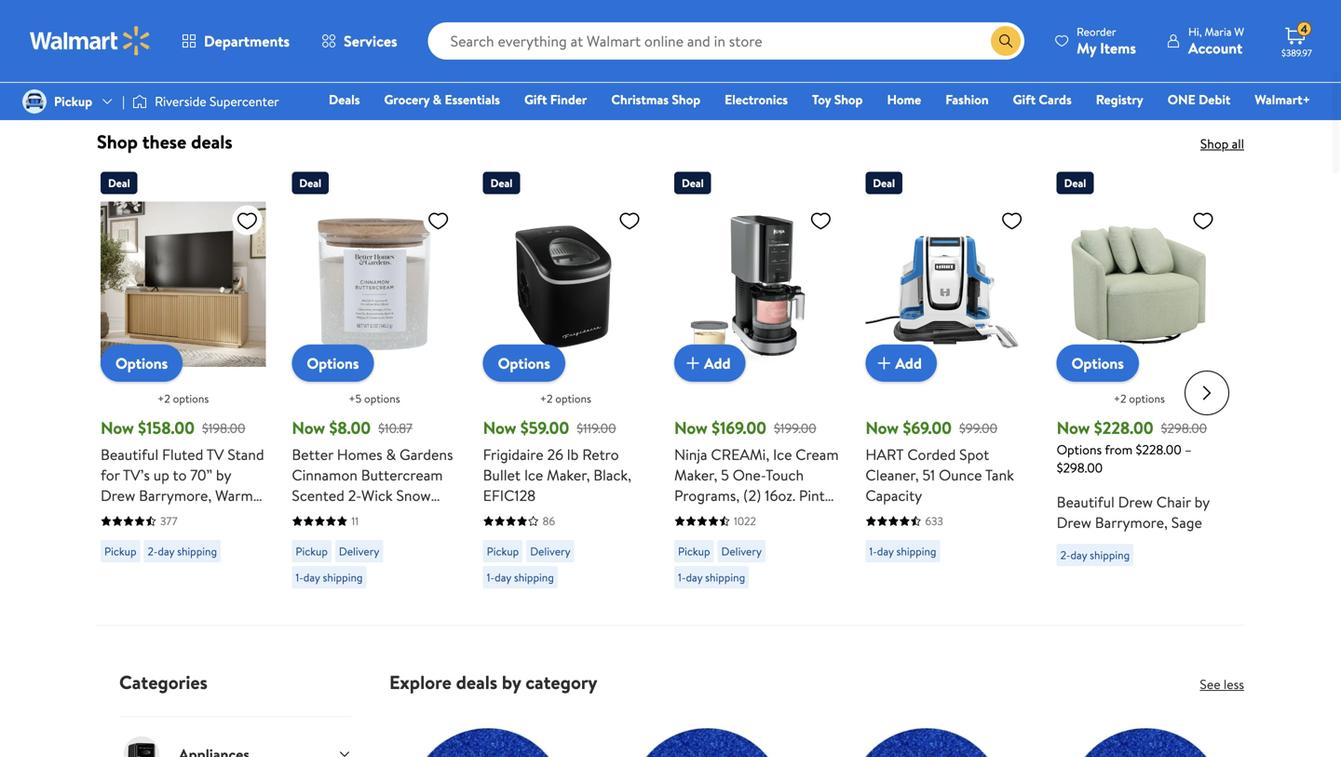 Task type: vqa. For each thing, say whether or not it's contained in the screenshot.
Cupid's
no



Task type: locate. For each thing, give the bounding box(es) containing it.
gardens
[[400, 444, 453, 465]]

1 vertical spatial by
[[1195, 492, 1210, 512]]

3 options link from the left
[[483, 345, 565, 382]]

0 horizontal spatial ice
[[524, 465, 543, 485]]

walmart image
[[30, 26, 151, 56]]

home link
[[879, 89, 930, 109]]

one debit link
[[1160, 89, 1239, 109]]

deal down cards on the right
[[1064, 175, 1087, 191]]

spot
[[960, 444, 990, 465]]

cards
[[1039, 90, 1072, 109]]

barrymore,
[[139, 485, 212, 506], [1095, 512, 1168, 533]]

1 horizontal spatial drew
[[1057, 512, 1092, 533]]

pickup down the efic128 at the left bottom of the page
[[487, 544, 519, 559]]

hart corded spot cleaner, 51 ounce tank capacity image
[[866, 202, 1031, 367]]

1 +2 from the left
[[158, 391, 170, 407]]

registry
[[1096, 90, 1144, 109]]

5 now from the left
[[866, 416, 899, 440]]

1 +2 options from the left
[[158, 391, 209, 407]]

to
[[173, 465, 187, 485]]

deal down the christmas shop link
[[682, 175, 704, 191]]

0 horizontal spatial $298.00
[[1057, 459, 1103, 477]]

deal down home 'link'
[[873, 175, 895, 191]]

1 vertical spatial barrymore,
[[1095, 512, 1168, 533]]

product group containing now $169.00
[[674, 165, 840, 618]]

+2 options up now $228.00 $298.00 options from $228.00 – $298.00 at bottom right
[[1114, 391, 1165, 407]]

$228.00
[[1094, 416, 1154, 440], [1136, 441, 1182, 459]]

day
[[158, 544, 174, 559], [877, 544, 894, 559], [1071, 547, 1087, 563], [304, 570, 320, 586], [495, 570, 511, 586], [686, 570, 703, 586]]

options up $158.00 at left
[[173, 391, 209, 407]]

electronics link
[[717, 89, 797, 109]]

pickup left |
[[54, 92, 92, 110]]

2 horizontal spatial drew
[[1119, 492, 1153, 512]]

deal for now $158.00
[[108, 175, 130, 191]]

deal for now $59.00
[[491, 175, 513, 191]]

1-day shipping down storage
[[678, 570, 745, 586]]

add to favorites list, beautiful drew chair by drew barrymore, sage image
[[1192, 209, 1215, 233]]

86
[[543, 513, 555, 529]]

now for $69.00
[[866, 416, 899, 440]]

1-day shipping down the 633
[[869, 544, 937, 559]]

1 horizontal spatial  image
[[132, 92, 147, 111]]

3 options from the left
[[555, 391, 591, 407]]

6 now from the left
[[1057, 416, 1090, 440]]

product group
[[101, 165, 266, 618], [292, 165, 457, 618], [483, 165, 648, 618], [674, 165, 840, 618], [866, 165, 1031, 618], [1057, 165, 1222, 618]]

pints
[[799, 485, 831, 506]]

fluted
[[162, 444, 203, 465]]

+2 up $158.00 at left
[[158, 391, 170, 407]]

 image for pickup
[[22, 89, 47, 114]]

2 deal from the left
[[299, 175, 321, 191]]

hart
[[866, 444, 904, 465]]

0 horizontal spatial add
[[704, 353, 731, 373]]

add button up $169.00 on the right bottom of page
[[674, 345, 746, 382]]

1 maker, from the left
[[547, 465, 590, 485]]

1 vertical spatial beautiful
[[1057, 492, 1115, 512]]

options link for $228.00
[[1057, 345, 1139, 382]]

2 horizontal spatial 2-
[[1061, 547, 1071, 563]]

options
[[116, 353, 168, 374], [307, 353, 359, 374], [498, 353, 550, 374], [1072, 353, 1124, 374], [1057, 441, 1102, 459]]

1 horizontal spatial delivery
[[530, 544, 571, 559]]

1 delivery from the left
[[339, 544, 379, 559]]

wick
[[361, 485, 393, 506]]

0 horizontal spatial  image
[[22, 89, 47, 114]]

add to favorites list, hart corded spot cleaner, 51 ounce tank capacity image
[[1001, 209, 1023, 233]]

now inside the now $69.00 $99.00 hart corded spot cleaner, 51 ounce tank capacity
[[866, 416, 899, 440]]

add to cart image up hart
[[873, 352, 896, 375]]

3 +2 from the left
[[1114, 391, 1127, 407]]

2- down beautiful drew chair by drew barrymore, sage
[[1061, 547, 1071, 563]]

4 deal from the left
[[682, 175, 704, 191]]

one-
[[733, 465, 766, 485]]

1- down the efic128 at the left bottom of the page
[[487, 570, 495, 586]]

buttercream
[[361, 465, 443, 485]]

beautiful
[[101, 444, 159, 465], [1057, 492, 1115, 512]]

2 add button from the left
[[866, 345, 937, 382]]

1 gift from the left
[[524, 90, 547, 109]]

2 now from the left
[[292, 416, 325, 440]]

1 now from the left
[[101, 416, 134, 440]]

gift cards
[[1013, 90, 1072, 109]]

now $59.00 $119.00 frigidaire 26 lb retro bullet ice maker, black, efic128
[[483, 416, 632, 506]]

1 horizontal spatial +2
[[540, 391, 553, 407]]

now inside now $169.00 $199.00 ninja creami, ice cream maker, 5 one-touch programs, (2) 16oz. pints with storage lids nc300
[[674, 416, 708, 440]]

$199.00
[[774, 419, 817, 437]]

hi,
[[1189, 24, 1202, 40]]

deal down shop these deals
[[108, 175, 130, 191]]

tv's
[[123, 465, 150, 485]]

1 horizontal spatial &
[[433, 90, 442, 109]]

glass
[[292, 506, 325, 526]]

barrymore, inside 'now $158.00 $198.00 beautiful fluted tv stand for tv's up to 70" by drew barrymore, warm honey finish'
[[139, 485, 212, 506]]

sage
[[1172, 512, 1203, 533]]

2-day shipping down beautiful drew chair by drew barrymore, sage
[[1061, 547, 1130, 563]]

options up from
[[1072, 353, 1124, 374]]

maker, left 5
[[674, 465, 718, 485]]

nc300
[[783, 506, 831, 526]]

gift finder link
[[516, 89, 596, 109]]

+2 for $158.00
[[158, 391, 170, 407]]

gift inside 'link'
[[1013, 90, 1036, 109]]

day down 'glass' on the left bottom of page
[[304, 570, 320, 586]]

toy shop link
[[804, 89, 871, 109]]

1 options from the left
[[173, 391, 209, 407]]

options up '+5'
[[307, 353, 359, 374]]

1 horizontal spatial barrymore,
[[1095, 512, 1168, 533]]

4 now from the left
[[674, 416, 708, 440]]

1 horizontal spatial add button
[[866, 345, 937, 382]]

by inside beautiful drew chair by drew barrymore, sage
[[1195, 492, 1210, 512]]

1- down 'glass' on the left bottom of page
[[296, 570, 304, 586]]

gift left cards on the right
[[1013, 90, 1036, 109]]

up
[[153, 465, 169, 485]]

now inside now $8.00 $10.87 better homes & gardens cinnamon buttercream scented 2-wick snow glass jar candle, 12 oz
[[292, 416, 325, 440]]

0 horizontal spatial +2 options
[[158, 391, 209, 407]]

options up $119.00
[[555, 391, 591, 407]]

0 horizontal spatial beautiful
[[101, 444, 159, 465]]

 image right |
[[132, 92, 147, 111]]

gift for gift cards
[[1013, 90, 1036, 109]]

2- up 11
[[348, 485, 362, 506]]

now for $8.00
[[292, 416, 325, 440]]

options left from
[[1057, 441, 1102, 459]]

pickup
[[54, 92, 92, 110], [104, 544, 137, 559], [296, 544, 328, 559], [487, 544, 519, 559], [678, 544, 710, 559]]

gift left finder
[[524, 90, 547, 109]]

2- down finish
[[148, 544, 158, 559]]

$10.87
[[378, 419, 413, 437]]

0 vertical spatial barrymore,
[[139, 485, 212, 506]]

3 now from the left
[[483, 416, 517, 440]]

$298.00 up –
[[1161, 419, 1207, 437]]

options link up $59.00
[[483, 345, 565, 382]]

shop right christmas
[[672, 90, 701, 109]]

$228.00 left –
[[1136, 441, 1182, 459]]

ice left 26
[[524, 465, 543, 485]]

beautiful down from
[[1057, 492, 1115, 512]]

snow
[[396, 485, 431, 506]]

deal down deals link on the left of page
[[299, 175, 321, 191]]

options link for $59.00
[[483, 345, 565, 382]]

now for $158.00
[[101, 416, 134, 440]]

 image down walmart image
[[22, 89, 47, 114]]

2 gift from the left
[[1013, 90, 1036, 109]]

2 options link from the left
[[292, 345, 374, 382]]

2 add to cart image from the left
[[873, 352, 896, 375]]

honey
[[101, 506, 143, 526]]

1 horizontal spatial ice
[[773, 444, 792, 465]]

toy
[[812, 90, 831, 109]]

0 horizontal spatial maker,
[[547, 465, 590, 485]]

1 vertical spatial $298.00
[[1057, 459, 1103, 477]]

6 deal from the left
[[1064, 175, 1087, 191]]

0 horizontal spatial &
[[386, 444, 396, 465]]

tv
[[207, 444, 224, 465]]

0 vertical spatial $298.00
[[1161, 419, 1207, 437]]

2-day shipping down 377
[[148, 544, 217, 559]]

3 +2 options from the left
[[1114, 391, 1165, 407]]

lb
[[567, 444, 579, 465]]

0 horizontal spatial gift
[[524, 90, 547, 109]]

beautiful down $158.00 at left
[[101, 444, 159, 465]]

christmas
[[611, 90, 669, 109]]

$169.00
[[712, 416, 767, 440]]

+5
[[349, 391, 362, 407]]

add up $169.00 on the right bottom of page
[[704, 353, 731, 373]]

barrymore, up 377
[[139, 485, 212, 506]]

+2 options up $59.00
[[540, 391, 591, 407]]

+2 options
[[158, 391, 209, 407], [540, 391, 591, 407], [1114, 391, 1165, 407]]

4 product group from the left
[[674, 165, 840, 618]]

shop left all
[[1201, 135, 1229, 153]]

2 +2 from the left
[[540, 391, 553, 407]]

& right grocery
[[433, 90, 442, 109]]

4
[[1301, 21, 1308, 37]]

1 product group from the left
[[101, 165, 266, 618]]

&
[[433, 90, 442, 109], [386, 444, 396, 465]]

delivery
[[339, 544, 379, 559], [530, 544, 571, 559], [722, 544, 762, 559]]

account
[[1189, 38, 1243, 58]]

by right the chair
[[1195, 492, 1210, 512]]

0 horizontal spatial delivery
[[339, 544, 379, 559]]

deal down essentials
[[491, 175, 513, 191]]

options link up $158.00 at left
[[101, 345, 183, 382]]

fashion
[[946, 90, 989, 109]]

oz
[[420, 506, 434, 526]]

2 options from the left
[[364, 391, 400, 407]]

1 horizontal spatial gift
[[1013, 90, 1036, 109]]

6 product group from the left
[[1057, 165, 1222, 618]]

options inside now $228.00 $298.00 options from $228.00 – $298.00
[[1057, 441, 1102, 459]]

1 horizontal spatial add to cart image
[[873, 352, 896, 375]]

add to cart image up the ninja at the bottom right
[[682, 352, 704, 375]]

2 +2 options from the left
[[540, 391, 591, 407]]

$228.00 up from
[[1094, 416, 1154, 440]]

1 horizontal spatial beautiful
[[1057, 492, 1115, 512]]

product group containing now $8.00
[[292, 165, 457, 618]]

frigidaire
[[483, 444, 544, 465]]

& down $10.87
[[386, 444, 396, 465]]

list
[[378, 694, 1256, 757]]

3 deal from the left
[[491, 175, 513, 191]]

+2 up now $228.00 $298.00 options from $228.00 – $298.00 at bottom right
[[1114, 391, 1127, 407]]

pickup down honey
[[104, 544, 137, 559]]

by left 'category'
[[502, 669, 521, 695]]

0 horizontal spatial drew
[[101, 485, 135, 506]]

delivery down 1022
[[722, 544, 762, 559]]

maker, inside now $169.00 $199.00 ninja creami, ice cream maker, 5 one-touch programs, (2) 16oz. pints with storage lids nc300
[[674, 465, 718, 485]]

1 horizontal spatial add
[[896, 353, 922, 373]]

product group containing now $69.00
[[866, 165, 1031, 618]]

black,
[[594, 465, 632, 485]]

2 horizontal spatial +2 options
[[1114, 391, 1165, 407]]

cream
[[796, 444, 839, 465]]

633
[[925, 513, 944, 529]]

options link up from
[[1057, 345, 1139, 382]]

add to cart image
[[682, 352, 704, 375], [873, 352, 896, 375]]

3 product group from the left
[[483, 165, 648, 618]]

$99.00
[[960, 419, 998, 437]]

options up $158.00 at left
[[116, 353, 168, 374]]

ice down $199.00
[[773, 444, 792, 465]]

0 vertical spatial beautiful
[[101, 444, 159, 465]]

& inside now $8.00 $10.87 better homes & gardens cinnamon buttercream scented 2-wick snow glass jar candle, 12 oz
[[386, 444, 396, 465]]

2 add from the left
[[896, 353, 922, 373]]

now inside 'now $158.00 $198.00 beautiful fluted tv stand for tv's up to 70" by drew barrymore, warm honey finish'
[[101, 416, 134, 440]]

registry link
[[1088, 89, 1152, 109]]

barrymore, left sage
[[1095, 512, 1168, 533]]

options for $228.00
[[1072, 353, 1124, 374]]

4 options from the left
[[1129, 391, 1165, 407]]

2 product group from the left
[[292, 165, 457, 618]]

1 add to cart image from the left
[[682, 352, 704, 375]]

0 horizontal spatial +2
[[158, 391, 170, 407]]

+2 for $228.00
[[1114, 391, 1127, 407]]

cinnamon
[[292, 465, 358, 485]]

+2 up $59.00
[[540, 391, 553, 407]]

now $158.00 $198.00 beautiful fluted tv stand for tv's up to 70" by drew barrymore, warm honey finish
[[101, 416, 264, 526]]

12
[[404, 506, 416, 526]]

 image
[[22, 89, 47, 114], [132, 92, 147, 111]]

0 vertical spatial deals
[[191, 129, 233, 155]]

1 horizontal spatial maker,
[[674, 465, 718, 485]]

2 horizontal spatial +2
[[1114, 391, 1127, 407]]

11
[[352, 513, 359, 529]]

ice inside now $169.00 $199.00 ninja creami, ice cream maker, 5 one-touch programs, (2) 16oz. pints with storage lids nc300
[[773, 444, 792, 465]]

0 vertical spatial $228.00
[[1094, 416, 1154, 440]]

+2 options for now $228.00
[[1114, 391, 1165, 407]]

2 maker, from the left
[[674, 465, 718, 485]]

2 vertical spatial by
[[502, 669, 521, 695]]

2 delivery from the left
[[530, 544, 571, 559]]

capacity
[[866, 485, 922, 506]]

1-
[[869, 544, 877, 559], [296, 570, 304, 586], [487, 570, 495, 586], [678, 570, 686, 586]]

0 horizontal spatial barrymore,
[[139, 485, 212, 506]]

options up now $228.00 $298.00 options from $228.00 – $298.00 at bottom right
[[1129, 391, 1165, 407]]

2 horizontal spatial delivery
[[722, 544, 762, 559]]

add for $69.00
[[896, 353, 922, 373]]

now inside now $228.00 $298.00 options from $228.00 – $298.00
[[1057, 416, 1090, 440]]

1 add button from the left
[[674, 345, 746, 382]]

beautiful inside beautiful drew chair by drew barrymore, sage
[[1057, 492, 1115, 512]]

5 product group from the left
[[866, 165, 1031, 618]]

pickup for now $8.00
[[296, 544, 328, 559]]

1 horizontal spatial deals
[[456, 669, 498, 695]]

deals right explore
[[456, 669, 498, 695]]

shipping
[[177, 544, 217, 559], [897, 544, 937, 559], [1090, 547, 1130, 563], [323, 570, 363, 586], [514, 570, 554, 586], [705, 570, 745, 586]]

0 horizontal spatial deals
[[191, 129, 233, 155]]

by right 70"
[[216, 465, 231, 485]]

deals down riverside supercenter
[[191, 129, 233, 155]]

beautiful fluted tv stand for tv's up to 70" by drew barrymore, warm honey finish image
[[101, 202, 266, 367]]

1 deal from the left
[[108, 175, 130, 191]]

0 vertical spatial by
[[216, 465, 231, 485]]

4 options link from the left
[[1057, 345, 1139, 382]]

Walmart Site-Wide search field
[[428, 22, 1025, 60]]

pickup down 'glass' on the left bottom of page
[[296, 544, 328, 559]]

ice
[[773, 444, 792, 465], [524, 465, 543, 485]]

options link up '+5'
[[292, 345, 374, 382]]

add up '$69.00'
[[896, 353, 922, 373]]

toy shop
[[812, 90, 863, 109]]

1 options link from the left
[[101, 345, 183, 382]]

day down with
[[686, 570, 703, 586]]

add to favorites list, frigidaire 26 lb retro bullet ice maker, black, efic128 image
[[619, 209, 641, 233]]

1 horizontal spatial +2 options
[[540, 391, 591, 407]]

finish
[[146, 506, 184, 526]]

ice inside now $59.00 $119.00 frigidaire 26 lb retro bullet ice maker, black, efic128
[[524, 465, 543, 485]]

add to favorites list, better homes & gardens cinnamon buttercream scented 2-wick snow glass jar candle, 12 oz image
[[427, 209, 450, 233]]

0 horizontal spatial by
[[216, 465, 231, 485]]

3 delivery from the left
[[722, 544, 762, 559]]

2 horizontal spatial by
[[1195, 492, 1210, 512]]

shop these deals
[[97, 129, 233, 155]]

departments
[[204, 31, 290, 51]]

deals
[[191, 129, 233, 155], [456, 669, 498, 695]]

add button up '$69.00'
[[866, 345, 937, 382]]

1 vertical spatial deals
[[456, 669, 498, 695]]

$298.00 left from
[[1057, 459, 1103, 477]]

5 deal from the left
[[873, 175, 895, 191]]

delivery down '86'
[[530, 544, 571, 559]]

maker, left black,
[[547, 465, 590, 485]]

0 horizontal spatial add to cart image
[[682, 352, 704, 375]]

1- down capacity at the right of page
[[869, 544, 877, 559]]

+2 options up $158.00 at left
[[158, 391, 209, 407]]

product group containing now $228.00
[[1057, 165, 1222, 618]]

options for $8.00
[[307, 353, 359, 374]]

from
[[1105, 441, 1133, 459]]

delivery down 11
[[339, 544, 379, 559]]

christmas shop link
[[603, 89, 709, 109]]

1 vertical spatial &
[[386, 444, 396, 465]]

now inside now $59.00 $119.00 frigidaire 26 lb retro bullet ice maker, black, efic128
[[483, 416, 517, 440]]

maria
[[1205, 24, 1232, 40]]

0 horizontal spatial add button
[[674, 345, 746, 382]]

options right '+5'
[[364, 391, 400, 407]]

1 add from the left
[[704, 353, 731, 373]]

1 horizontal spatial 2-
[[348, 485, 362, 506]]

options up $59.00
[[498, 353, 550, 374]]



Task type: describe. For each thing, give the bounding box(es) containing it.
$198.00
[[202, 419, 245, 437]]

shipping down the 633
[[897, 544, 937, 559]]

gift finder
[[524, 90, 587, 109]]

–
[[1185, 441, 1192, 459]]

51
[[923, 465, 936, 485]]

add button for $169.00
[[674, 345, 746, 382]]

christmas shop
[[611, 90, 701, 109]]

+2 for $59.00
[[540, 391, 553, 407]]

shop down |
[[97, 129, 138, 155]]

next slide for product carousel list image
[[1185, 371, 1230, 415]]

now $228.00 $298.00 options from $228.00 – $298.00
[[1057, 416, 1207, 477]]

drew inside 'now $158.00 $198.00 beautiful fluted tv stand for tv's up to 70" by drew barrymore, warm honey finish'
[[101, 485, 135, 506]]

now $169.00 $199.00 ninja creami, ice cream maker, 5 one-touch programs, (2) 16oz. pints with storage lids nc300
[[674, 416, 839, 526]]

$69.00
[[903, 416, 952, 440]]

deal for now $8.00
[[299, 175, 321, 191]]

26
[[547, 444, 564, 465]]

1 vertical spatial $228.00
[[1136, 441, 1182, 459]]

delivery for now $8.00
[[339, 544, 379, 559]]

(2)
[[743, 485, 762, 506]]

ninja
[[674, 444, 708, 465]]

gift for gift finder
[[524, 90, 547, 109]]

see
[[1200, 675, 1221, 694]]

pickup for now $158.00
[[104, 544, 137, 559]]

 image for riverside supercenter
[[132, 92, 147, 111]]

1- down with
[[678, 570, 686, 586]]

377
[[160, 513, 178, 529]]

$59.00
[[521, 416, 569, 440]]

shipping down '86'
[[514, 570, 554, 586]]

day down 377
[[158, 544, 174, 559]]

add for $169.00
[[704, 353, 731, 373]]

riverside
[[155, 92, 206, 110]]

options for now $59.00
[[555, 391, 591, 407]]

add button for $69.00
[[866, 345, 937, 382]]

beautiful inside 'now $158.00 $198.00 beautiful fluted tv stand for tv's up to 70" by drew barrymore, warm honey finish'
[[101, 444, 159, 465]]

beautiful drew chair by drew barrymore, sage
[[1057, 492, 1210, 533]]

walmart+ link
[[1247, 89, 1319, 109]]

jar
[[329, 506, 348, 526]]

Search search field
[[428, 22, 1025, 60]]

better
[[292, 444, 333, 465]]

now for $228.00
[[1057, 416, 1090, 440]]

now $69.00 $99.00 hart corded spot cleaner, 51 ounce tank capacity
[[866, 416, 1014, 506]]

cleaner,
[[866, 465, 919, 485]]

70"
[[190, 465, 212, 485]]

explore deals by category
[[389, 669, 598, 695]]

+2 options for now $158.00
[[158, 391, 209, 407]]

$119.00
[[577, 419, 616, 437]]

chair
[[1157, 492, 1191, 512]]

departments button
[[166, 19, 306, 63]]

1 horizontal spatial by
[[502, 669, 521, 695]]

shop all
[[1201, 135, 1245, 153]]

creami,
[[711, 444, 770, 465]]

fashion link
[[937, 89, 997, 109]]

deal for now $228.00
[[1064, 175, 1087, 191]]

0 horizontal spatial 2-day shipping
[[148, 544, 217, 559]]

candle,
[[351, 506, 400, 526]]

options link for $8.00
[[292, 345, 374, 382]]

day down beautiful drew chair by drew barrymore, sage
[[1071, 547, 1087, 563]]

essentials
[[445, 90, 500, 109]]

+5 options
[[349, 391, 400, 407]]

one debit
[[1168, 90, 1231, 109]]

see less
[[1200, 675, 1245, 694]]

delivery for now $59.00
[[530, 544, 571, 559]]

stand
[[228, 444, 264, 465]]

add to favorites list, ninja creami, ice cream maker, 5 one-touch programs, (2) 16oz. pints with storage lids nc300 image
[[810, 209, 832, 233]]

home
[[887, 90, 922, 109]]

deals link
[[320, 89, 368, 109]]

day down capacity at the right of page
[[877, 544, 894, 559]]

walmart+
[[1255, 90, 1311, 109]]

day down the efic128 at the left bottom of the page
[[495, 570, 511, 586]]

|
[[122, 92, 125, 110]]

$389.97
[[1282, 47, 1313, 59]]

options for $59.00
[[498, 353, 550, 374]]

my
[[1077, 38, 1097, 58]]

bullet
[[483, 465, 521, 485]]

pickup down with
[[678, 544, 710, 559]]

search icon image
[[999, 34, 1014, 48]]

barrymore, inside beautiful drew chair by drew barrymore, sage
[[1095, 512, 1168, 533]]

$158.00
[[138, 416, 195, 440]]

programs,
[[674, 485, 740, 506]]

grocery & essentials link
[[376, 89, 509, 109]]

add to cart image for now $169.00
[[682, 352, 704, 375]]

1-day shipping down '86'
[[487, 570, 554, 586]]

5
[[721, 465, 729, 485]]

options for now $228.00
[[1129, 391, 1165, 407]]

options for $158.00
[[116, 353, 168, 374]]

by inside 'now $158.00 $198.00 beautiful fluted tv stand for tv's up to 70" by drew barrymore, warm honey finish'
[[216, 465, 231, 485]]

touch
[[766, 465, 804, 485]]

shipping down 11
[[323, 570, 363, 586]]

options for now $158.00
[[173, 391, 209, 407]]

grocery
[[384, 90, 430, 109]]

scented
[[292, 485, 345, 506]]

shipping down 377
[[177, 544, 217, 559]]

tank
[[985, 465, 1014, 485]]

1-day shipping down 11
[[296, 570, 363, 586]]

deals
[[329, 90, 360, 109]]

product group containing now $158.00
[[101, 165, 266, 618]]

items
[[1100, 38, 1137, 58]]

shipping down 1022
[[705, 570, 745, 586]]

services button
[[306, 19, 413, 63]]

1 horizontal spatial 2-day shipping
[[1061, 547, 1130, 563]]

+2 options for now $59.00
[[540, 391, 591, 407]]

maker, inside now $59.00 $119.00 frigidaire 26 lb retro bullet ice maker, black, efic128
[[547, 465, 590, 485]]

corded
[[908, 444, 956, 465]]

retro
[[582, 444, 619, 465]]

now for $59.00
[[483, 416, 517, 440]]

now for $169.00
[[674, 416, 708, 440]]

16oz.
[[765, 485, 796, 506]]

categories
[[119, 669, 208, 695]]

pickup for now $59.00
[[487, 544, 519, 559]]

warm
[[215, 485, 253, 506]]

frigidaire 26 lb retro bullet ice maker, black, efic128 image
[[483, 202, 648, 367]]

efic128
[[483, 485, 536, 506]]

2- inside now $8.00 $10.87 better homes & gardens cinnamon buttercream scented 2-wick snow glass jar candle, 12 oz
[[348, 485, 362, 506]]

shop right toy
[[834, 90, 863, 109]]

better homes & gardens cinnamon buttercream scented 2-wick snow glass jar candle, 12 oz image
[[292, 202, 457, 367]]

now $8.00 $10.87 better homes & gardens cinnamon buttercream scented 2-wick snow glass jar candle, 12 oz
[[292, 416, 453, 526]]

beautiful drew chair by drew barrymore, sage image
[[1057, 202, 1222, 367]]

with
[[674, 506, 702, 526]]

0 vertical spatial &
[[433, 90, 442, 109]]

ounce
[[939, 465, 982, 485]]

ninja creami, ice cream maker, 5 one-touch programs, (2) 16oz. pints with storage lids nc300 image
[[674, 202, 840, 367]]

0 horizontal spatial 2-
[[148, 544, 158, 559]]

shipping down beautiful drew chair by drew barrymore, sage
[[1090, 547, 1130, 563]]

finder
[[550, 90, 587, 109]]

one
[[1168, 90, 1196, 109]]

options link for $158.00
[[101, 345, 183, 382]]

add to favorites list, beautiful fluted tv stand for tv's up to 70" by drew barrymore, warm honey finish image
[[236, 209, 258, 233]]

add to cart image for now $69.00
[[873, 352, 896, 375]]

these
[[142, 129, 187, 155]]

product group containing now $59.00
[[483, 165, 648, 618]]

category
[[526, 669, 598, 695]]

1 horizontal spatial $298.00
[[1161, 419, 1207, 437]]

w
[[1235, 24, 1245, 40]]

reorder my items
[[1077, 24, 1137, 58]]

for
[[101, 465, 120, 485]]

options for now $8.00
[[364, 391, 400, 407]]

services
[[344, 31, 397, 51]]



